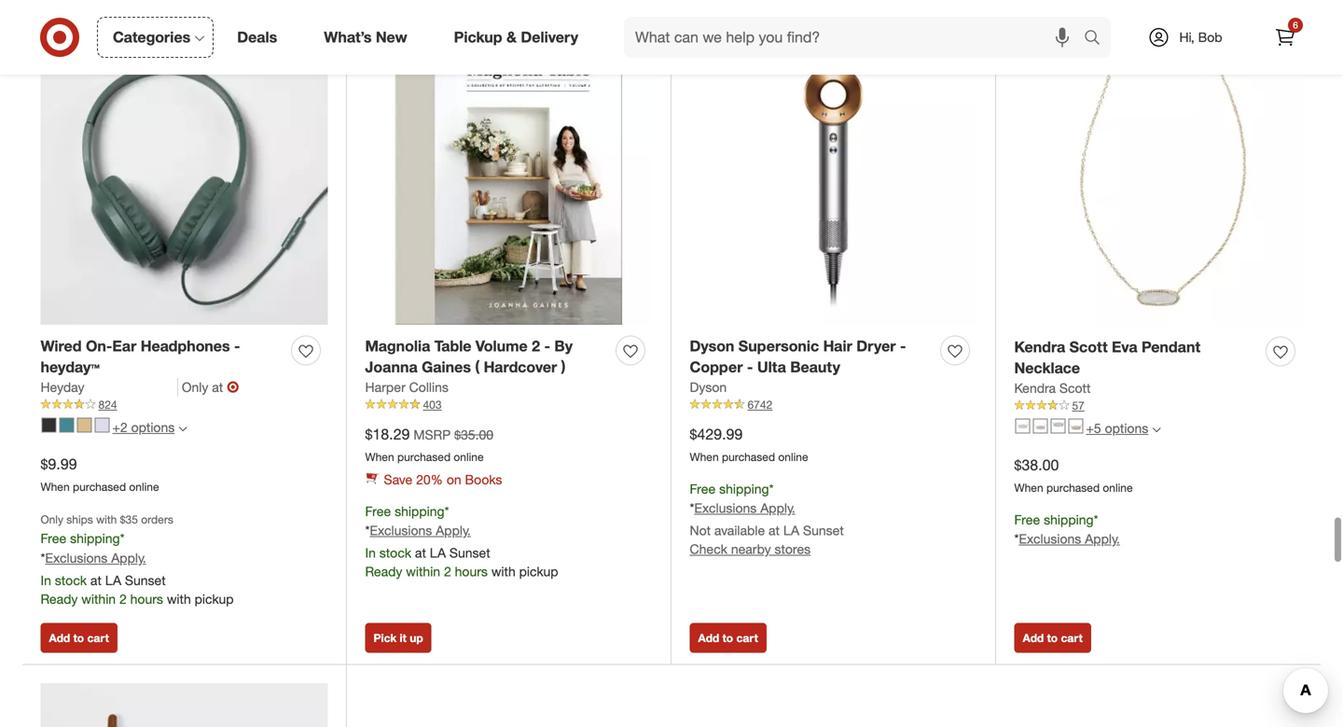 Task type: describe. For each thing, give the bounding box(es) containing it.
6
[[1294, 19, 1299, 31]]

1 horizontal spatial with
[[167, 591, 191, 607]]

within inside free shipping * * exclusions apply. in stock at  la sunset ready within 2 hours with pickup
[[406, 563, 441, 580]]

heyday™
[[41, 358, 100, 376]]

magnolia
[[365, 337, 431, 355]]

new
[[376, 28, 408, 46]]

yellow image
[[77, 418, 92, 433]]

exclusions apply. link down the $38.00 when purchased online
[[1020, 531, 1121, 547]]

free for magnolia table volume 2 - by joanna gaines ( hardcover )
[[365, 503, 391, 519]]

soft purple image
[[95, 418, 110, 433]]

hi,
[[1180, 29, 1195, 45]]

+5
[[1087, 420, 1102, 436]]

to for $429.99
[[723, 631, 734, 645]]

up
[[410, 631, 423, 645]]

ulta
[[758, 358, 787, 376]]

ready inside free shipping * * exclusions apply. in stock at  la sunset ready within 2 hours with pickup
[[365, 563, 403, 580]]

exclusions for magnolia table volume 2 - by joanna gaines ( hardcover )
[[370, 522, 432, 539]]

check nearby stores button
[[690, 540, 811, 559]]

824
[[98, 398, 117, 412]]

403 link
[[365, 397, 653, 413]]

apply. for table
[[436, 522, 471, 539]]

table
[[435, 337, 472, 355]]

online for dyson supersonic hair dryer - copper - ulta beauty
[[779, 450, 809, 464]]

add for $38.00
[[1023, 631, 1045, 645]]

$35.00
[[455, 427, 494, 443]]

dyson supersonic hair dryer - copper - ulta beauty link
[[690, 335, 934, 378]]

only ships with $35 orders free shipping * * exclusions apply. in stock at  la sunset ready within 2 hours with pickup
[[41, 512, 234, 607]]

when for kendra scott eva pendant necklace
[[1015, 481, 1044, 495]]

in inside only ships with $35 orders free shipping * * exclusions apply. in stock at  la sunset ready within 2 hours with pickup
[[41, 572, 51, 588]]

6 link
[[1266, 17, 1307, 58]]

free for dyson supersonic hair dryer - copper - ulta beauty
[[690, 480, 716, 497]]

What can we help you find? suggestions appear below search field
[[624, 17, 1089, 58]]

stock inside only ships with $35 orders free shipping * * exclusions apply. in stock at  la sunset ready within 2 hours with pickup
[[55, 572, 87, 588]]

kendra scott eva pendant necklace
[[1015, 338, 1201, 377]]

2 inside the magnolia table volume 2 - by joanna gaines ( hardcover )
[[532, 337, 540, 355]]

what's new
[[324, 28, 408, 46]]

$9.99
[[41, 455, 77, 473]]

wired on-ear headphones - heyday™
[[41, 337, 240, 376]]

copper
[[690, 358, 743, 376]]

$35
[[120, 512, 138, 526]]

6742
[[748, 398, 773, 412]]

with inside free shipping * * exclusions apply. in stock at  la sunset ready within 2 hours with pickup
[[492, 563, 516, 580]]

ready inside only ships with $35 orders free shipping * * exclusions apply. in stock at  la sunset ready within 2 hours with pickup
[[41, 591, 78, 607]]

when for wired on-ear headphones - heyday™
[[41, 480, 70, 494]]

$38.00 when purchased online
[[1015, 456, 1133, 495]]

$18.29
[[365, 425, 410, 443]]

cart for $38.00
[[1062, 631, 1083, 645]]

search button
[[1076, 17, 1121, 62]]

free inside only ships with $35 orders free shipping * * exclusions apply. in stock at  la sunset ready within 2 hours with pickup
[[41, 530, 66, 546]]

heyday
[[41, 379, 85, 395]]

0 horizontal spatial with
[[96, 512, 117, 526]]

&
[[507, 28, 517, 46]]

add to cart for $9.99
[[49, 631, 109, 645]]

magnolia table volume 2 - by joanna gaines ( hardcover ) link
[[365, 335, 609, 378]]

eva
[[1113, 338, 1138, 356]]

to for $9.99
[[73, 631, 84, 645]]

sunset for (
[[450, 545, 491, 561]]

la for ulta
[[784, 522, 800, 539]]

add to cart button for $9.99
[[41, 623, 117, 653]]

purchased for wired on-ear headphones - heyday™
[[73, 480, 126, 494]]

within inside only ships with $35 orders free shipping * * exclusions apply. in stock at  la sunset ready within 2 hours with pickup
[[81, 591, 116, 607]]

collins
[[409, 379, 449, 395]]

wired
[[41, 337, 82, 355]]

all colors + 5 more colors image
[[1153, 426, 1161, 434]]

at inside free shipping * * exclusions apply. not available at la sunset check nearby stores
[[769, 522, 780, 539]]

all colors + 5 more colors element
[[1153, 423, 1161, 434]]

dyson for dyson supersonic hair dryer - copper - ulta beauty
[[690, 337, 735, 355]]

$38.00
[[1015, 456, 1060, 474]]

orders
[[141, 512, 173, 526]]

what's
[[324, 28, 372, 46]]

cart for $9.99
[[87, 631, 109, 645]]

headphones
[[141, 337, 230, 355]]

options for headphones
[[131, 419, 175, 436]]

harper collins
[[365, 379, 449, 395]]

2 inside free shipping * * exclusions apply. in stock at  la sunset ready within 2 hours with pickup
[[444, 563, 451, 580]]

beauty
[[791, 358, 841, 376]]

books
[[465, 471, 502, 487]]

exclusions inside only ships with $35 orders free shipping * * exclusions apply. in stock at  la sunset ready within 2 hours with pickup
[[45, 550, 108, 566]]

- for 2
[[545, 337, 551, 355]]

¬
[[227, 378, 239, 396]]

pick it up
[[374, 631, 423, 645]]

in inside free shipping * * exclusions apply. in stock at  la sunset ready within 2 hours with pickup
[[365, 545, 376, 561]]

save
[[384, 471, 413, 487]]

to for $38.00
[[1048, 631, 1058, 645]]

exclusions for dyson supersonic hair dryer - copper - ulta beauty
[[695, 500, 757, 516]]

+2
[[112, 419, 128, 436]]

purchased inside '$18.29 msrp $35.00 when purchased online'
[[398, 450, 451, 464]]

+5 options button
[[1007, 414, 1170, 443]]

6742 link
[[690, 397, 978, 413]]

- for headphones
[[234, 337, 240, 355]]

when for dyson supersonic hair dryer - copper - ulta beauty
[[690, 450, 719, 464]]

$18.29 msrp $35.00 when purchased online
[[365, 425, 494, 464]]

pickup & delivery link
[[438, 17, 602, 58]]

supersonic
[[739, 337, 820, 355]]

categories
[[113, 28, 191, 46]]

rose quartz image
[[1034, 419, 1049, 434]]

on
[[447, 471, 462, 487]]

hair
[[824, 337, 853, 355]]

shipping inside only ships with $35 orders free shipping * * exclusions apply. in stock at  la sunset ready within 2 hours with pickup
[[70, 530, 120, 546]]

free shipping * * exclusions apply. in stock at  la sunset ready within 2 hours with pickup
[[365, 503, 559, 580]]

pick it up button
[[365, 623, 432, 653]]

dyson link
[[690, 378, 727, 397]]

it
[[400, 631, 407, 645]]

online for wired on-ear headphones - heyday™
[[129, 480, 159, 494]]

pickup
[[454, 28, 503, 46]]

dryer
[[857, 337, 896, 355]]

+2 options button
[[33, 413, 195, 443]]

hours inside only ships with $35 orders free shipping * * exclusions apply. in stock at  la sunset ready within 2 hours with pickup
[[130, 591, 163, 607]]

57 link
[[1015, 398, 1303, 414]]

sunset for beauty
[[804, 522, 844, 539]]

magnolia table volume 2 - by joanna gaines ( hardcover )
[[365, 337, 573, 376]]

save 20% on books
[[384, 471, 502, 487]]

scott for kendra scott
[[1060, 380, 1091, 396]]

)
[[562, 358, 566, 376]]

hardcover
[[484, 358, 557, 376]]



Task type: vqa. For each thing, say whether or not it's contained in the screenshot.
Gaines LA
yes



Task type: locate. For each thing, give the bounding box(es) containing it.
apply. down on
[[436, 522, 471, 539]]

kendra
[[1015, 338, 1066, 356], [1015, 380, 1056, 396]]

when inside $9.99 when purchased online
[[41, 480, 70, 494]]

pickup & delivery
[[454, 28, 579, 46]]

1 horizontal spatial in
[[365, 545, 376, 561]]

2 vertical spatial 2
[[119, 591, 127, 607]]

1 horizontal spatial add
[[699, 631, 720, 645]]

1 to from the left
[[73, 631, 84, 645]]

free shipping * * exclusions apply. not available at la sunset check nearby stores
[[690, 480, 844, 557]]

options inside dropdown button
[[1106, 420, 1149, 436]]

2 add from the left
[[699, 631, 720, 645]]

only left ships
[[41, 512, 63, 526]]

wired on-ear headphones - heyday™ link
[[41, 335, 284, 378]]

only for with
[[41, 512, 63, 526]]

sunset inside free shipping * * exclusions apply. in stock at  la sunset ready within 2 hours with pickup
[[450, 545, 491, 561]]

la for gaines
[[430, 545, 446, 561]]

2 add to cart from the left
[[699, 631, 759, 645]]

0 horizontal spatial cart
[[87, 631, 109, 645]]

- up ¬
[[234, 337, 240, 355]]

only for ¬
[[182, 379, 208, 395]]

gaines
[[422, 358, 471, 376]]

online inside $429.99 when purchased online
[[779, 450, 809, 464]]

0 vertical spatial ready
[[365, 563, 403, 580]]

add to cart button for $429.99
[[690, 623, 767, 653]]

1 horizontal spatial stock
[[380, 545, 412, 561]]

free down save
[[365, 503, 391, 519]]

with
[[96, 512, 117, 526], [492, 563, 516, 580], [167, 591, 191, 607]]

sunset
[[804, 522, 844, 539], [450, 545, 491, 561], [125, 572, 166, 588]]

$9.99 when purchased online
[[41, 455, 159, 494]]

1 horizontal spatial to
[[723, 631, 734, 645]]

2 to from the left
[[723, 631, 734, 645]]

apply. for supersonic
[[761, 500, 796, 516]]

1 horizontal spatial sunset
[[450, 545, 491, 561]]

0 vertical spatial within
[[406, 563, 441, 580]]

shipping inside free shipping * * exclusions apply. not available at la sunset check nearby stores
[[720, 480, 770, 497]]

kendra for kendra scott eva pendant necklace
[[1015, 338, 1066, 356]]

when down $38.00 at the right
[[1015, 481, 1044, 495]]

1 horizontal spatial ready
[[365, 563, 403, 580]]

free up the not
[[690, 480, 716, 497]]

purchased up ships
[[73, 480, 126, 494]]

2 horizontal spatial to
[[1048, 631, 1058, 645]]

2 horizontal spatial add to cart button
[[1015, 623, 1092, 653]]

kendra for kendra scott
[[1015, 380, 1056, 396]]

free for kendra scott eva pendant necklace
[[1015, 511, 1041, 528]]

sunset down books
[[450, 545, 491, 561]]

- inside the magnolia table volume 2 - by joanna gaines ( hardcover )
[[545, 337, 551, 355]]

exclusions up available
[[695, 500, 757, 516]]

scott
[[1070, 338, 1108, 356], [1060, 380, 1091, 396]]

1 horizontal spatial la
[[430, 545, 446, 561]]

1 vertical spatial scott
[[1060, 380, 1091, 396]]

shipping down the $38.00 when purchased online
[[1044, 511, 1094, 528]]

blue image
[[59, 418, 74, 433]]

2 vertical spatial la
[[105, 572, 121, 588]]

hi, bob
[[1180, 29, 1223, 45]]

magnolia table volume 2 - by joanna gaines ( hardcover ) image
[[365, 37, 653, 325]]

1 vertical spatial with
[[492, 563, 516, 580]]

cart for $429.99
[[737, 631, 759, 645]]

ready down ships
[[41, 591, 78, 607]]

1 horizontal spatial pickup
[[519, 563, 559, 580]]

kendra scott eva pendant necklace image
[[1015, 37, 1303, 326], [1015, 37, 1303, 326]]

2 horizontal spatial 2
[[532, 337, 540, 355]]

on-
[[86, 337, 112, 355]]

3 to from the left
[[1048, 631, 1058, 645]]

1 horizontal spatial within
[[406, 563, 441, 580]]

stock down ships
[[55, 572, 87, 588]]

apply. inside only ships with $35 orders free shipping * * exclusions apply. in stock at  la sunset ready within 2 hours with pickup
[[111, 550, 146, 566]]

exclusions apply. link
[[695, 500, 796, 516], [370, 522, 471, 539], [1020, 531, 1121, 547], [45, 550, 146, 566]]

heyday link
[[41, 378, 178, 397]]

search
[[1076, 30, 1121, 48]]

3 add to cart button from the left
[[1015, 623, 1092, 653]]

0 horizontal spatial hours
[[130, 591, 163, 607]]

dyson
[[690, 337, 735, 355], [690, 379, 727, 395]]

free inside free shipping * * exclusions apply. not available at la sunset check nearby stores
[[690, 480, 716, 497]]

at left ¬
[[212, 379, 223, 395]]

shipping
[[720, 480, 770, 497], [395, 503, 445, 519], [1044, 511, 1094, 528], [70, 530, 120, 546]]

dyson up the copper at right
[[690, 337, 735, 355]]

exclusions inside free shipping * * exclusions apply.
[[1020, 531, 1082, 547]]

sunset down orders
[[125, 572, 166, 588]]

deals link
[[221, 17, 301, 58]]

0 horizontal spatial to
[[73, 631, 84, 645]]

apply. inside free shipping * * exclusions apply. in stock at  la sunset ready within 2 hours with pickup
[[436, 522, 471, 539]]

categories link
[[97, 17, 214, 58]]

stores
[[775, 541, 811, 557]]

2 vertical spatial sunset
[[125, 572, 166, 588]]

add for $9.99
[[49, 631, 70, 645]]

msrp
[[414, 427, 451, 443]]

wired on-ear headphones - heyday™ image
[[41, 37, 328, 325], [41, 37, 328, 325]]

1 vertical spatial kendra
[[1015, 380, 1056, 396]]

stock inside free shipping * * exclusions apply. in stock at  la sunset ready within 2 hours with pickup
[[380, 545, 412, 561]]

ready up pick
[[365, 563, 403, 580]]

0 vertical spatial 2
[[532, 337, 540, 355]]

not
[[690, 522, 711, 539]]

shipping up available
[[720, 480, 770, 497]]

kendra scott link
[[1015, 379, 1091, 398]]

purchased down $429.99
[[722, 450, 776, 464]]

2 vertical spatial with
[[167, 591, 191, 607]]

hours inside free shipping * * exclusions apply. in stock at  la sunset ready within 2 hours with pickup
[[455, 563, 488, 580]]

0 horizontal spatial in
[[41, 572, 51, 588]]

1 horizontal spatial options
[[1106, 420, 1149, 436]]

2 cart from the left
[[737, 631, 759, 645]]

1 dyson from the top
[[690, 337, 735, 355]]

2 dyson from the top
[[690, 379, 727, 395]]

1 vertical spatial only
[[41, 512, 63, 526]]

kendra up the necklace
[[1015, 338, 1066, 356]]

+5 options
[[1087, 420, 1149, 436]]

add to cart for $429.99
[[699, 631, 759, 645]]

0 vertical spatial sunset
[[804, 522, 844, 539]]

shipping down 20%
[[395, 503, 445, 519]]

only
[[182, 379, 208, 395], [41, 512, 63, 526]]

all colors + 2 more colors element
[[178, 422, 187, 433]]

pickup inside only ships with $35 orders free shipping * * exclusions apply. in stock at  la sunset ready within 2 hours with pickup
[[195, 591, 234, 607]]

1 vertical spatial hours
[[130, 591, 163, 607]]

2 horizontal spatial with
[[492, 563, 516, 580]]

mother of pearl image
[[1016, 419, 1031, 434]]

nearby
[[732, 541, 771, 557]]

shipping for dyson supersonic hair dryer - copper - ulta beauty
[[720, 480, 770, 497]]

when inside '$18.29 msrp $35.00 when purchased online'
[[365, 450, 394, 464]]

0 horizontal spatial add to cart
[[49, 631, 109, 645]]

when inside $429.99 when purchased online
[[690, 450, 719, 464]]

add to cart button for $38.00
[[1015, 623, 1092, 653]]

purchased for dyson supersonic hair dryer - copper - ulta beauty
[[722, 450, 776, 464]]

purchased up 20%
[[398, 450, 451, 464]]

check
[[690, 541, 728, 557]]

ships
[[67, 512, 93, 526]]

0 vertical spatial only
[[182, 379, 208, 395]]

free down $9.99 at bottom
[[41, 530, 66, 546]]

delivery
[[521, 28, 579, 46]]

0 horizontal spatial stock
[[55, 572, 87, 588]]

0 horizontal spatial 2
[[119, 591, 127, 607]]

2 horizontal spatial la
[[784, 522, 800, 539]]

deals
[[237, 28, 277, 46]]

0 vertical spatial pickup
[[519, 563, 559, 580]]

purchased for kendra scott eva pendant necklace
[[1047, 481, 1100, 495]]

within down ships
[[81, 591, 116, 607]]

sunset inside only ships with $35 orders free shipping * * exclusions apply. in stock at  la sunset ready within 2 hours with pickup
[[125, 572, 166, 588]]

cart
[[87, 631, 109, 645], [737, 631, 759, 645], [1062, 631, 1083, 645]]

free inside free shipping * * exclusions apply. in stock at  la sunset ready within 2 hours with pickup
[[365, 503, 391, 519]]

shipping down ships
[[70, 530, 120, 546]]

dyson for dyson
[[690, 379, 727, 395]]

hours down orders
[[130, 591, 163, 607]]

dyson inside dyson supersonic hair dryer - copper - ulta beauty
[[690, 337, 735, 355]]

1 kendra from the top
[[1015, 338, 1066, 356]]

0 vertical spatial in
[[365, 545, 376, 561]]

scott inside kendra scott eva pendant necklace
[[1070, 338, 1108, 356]]

online up orders
[[129, 480, 159, 494]]

pickup inside free shipping * * exclusions apply. in stock at  la sunset ready within 2 hours with pickup
[[519, 563, 559, 580]]

when inside the $38.00 when purchased online
[[1015, 481, 1044, 495]]

online down 6742 link
[[779, 450, 809, 464]]

add for $429.99
[[699, 631, 720, 645]]

necklace
[[1015, 359, 1081, 377]]

shipping for magnolia table volume 2 - by joanna gaines ( hardcover )
[[395, 503, 445, 519]]

add to cart button
[[41, 623, 117, 653], [690, 623, 767, 653], [1015, 623, 1092, 653]]

only up 824 link
[[182, 379, 208, 395]]

add to cart for $38.00
[[1023, 631, 1083, 645]]

0 vertical spatial kendra
[[1015, 338, 1066, 356]]

la down save 20% on books
[[430, 545, 446, 561]]

hours down books
[[455, 563, 488, 580]]

options for pendant
[[1106, 420, 1149, 436]]

la inside free shipping * * exclusions apply. in stock at  la sunset ready within 2 hours with pickup
[[430, 545, 446, 561]]

exclusions down the $38.00 when purchased online
[[1020, 531, 1082, 547]]

all colors + 2 more colors image
[[178, 425, 187, 433]]

shipping inside free shipping * * exclusions apply.
[[1044, 511, 1094, 528]]

scott for kendra scott eva pendant necklace
[[1070, 338, 1108, 356]]

options inside dropdown button
[[131, 419, 175, 436]]

2 inside only ships with $35 orders free shipping * * exclusions apply. in stock at  la sunset ready within 2 hours with pickup
[[119, 591, 127, 607]]

1 vertical spatial la
[[430, 545, 446, 561]]

purchased up free shipping * * exclusions apply.
[[1047, 481, 1100, 495]]

at down ships
[[90, 572, 102, 588]]

(
[[475, 358, 480, 376]]

apply. inside free shipping * * exclusions apply.
[[1086, 531, 1121, 547]]

$429.99
[[690, 425, 743, 443]]

dyson supersonic hair dryer - copper - ulta beauty image
[[690, 37, 978, 325], [690, 37, 978, 325]]

only at ¬
[[182, 378, 239, 396]]

at
[[212, 379, 223, 395], [769, 522, 780, 539], [415, 545, 426, 561], [90, 572, 102, 588]]

dichroic glass image
[[1069, 419, 1084, 434]]

at up stores
[[769, 522, 780, 539]]

silver image
[[1051, 419, 1066, 434]]

online
[[454, 450, 484, 464], [779, 450, 809, 464], [129, 480, 159, 494], [1104, 481, 1133, 495]]

harper collins link
[[365, 378, 449, 397]]

- inside wired on-ear headphones - heyday™
[[234, 337, 240, 355]]

at inside only ships with $35 orders free shipping * * exclusions apply. in stock at  la sunset ready within 2 hours with pickup
[[90, 572, 102, 588]]

purchased inside $9.99 when purchased online
[[73, 480, 126, 494]]

dyson supersonic hair dryer - copper - ulta beauty
[[690, 337, 907, 376]]

available
[[715, 522, 765, 539]]

add to cart
[[49, 631, 109, 645], [699, 631, 759, 645], [1023, 631, 1083, 645]]

0 vertical spatial scott
[[1070, 338, 1108, 356]]

1 vertical spatial sunset
[[450, 545, 491, 561]]

1 horizontal spatial add to cart button
[[690, 623, 767, 653]]

2 add to cart button from the left
[[690, 623, 767, 653]]

1 vertical spatial ready
[[41, 591, 78, 607]]

0 horizontal spatial sunset
[[125, 572, 166, 588]]

purchased inside $429.99 when purchased online
[[722, 450, 776, 464]]

within
[[406, 563, 441, 580], [81, 591, 116, 607]]

stock down save
[[380, 545, 412, 561]]

0 horizontal spatial la
[[105, 572, 121, 588]]

2 horizontal spatial add to cart
[[1023, 631, 1083, 645]]

1 add to cart button from the left
[[41, 623, 117, 653]]

apply. up stores
[[761, 500, 796, 516]]

apply. inside free shipping * * exclusions apply. not available at la sunset check nearby stores
[[761, 500, 796, 516]]

1 horizontal spatial cart
[[737, 631, 759, 645]]

- right dryer
[[901, 337, 907, 355]]

apply.
[[761, 500, 796, 516], [436, 522, 471, 539], [1086, 531, 1121, 547], [111, 550, 146, 566]]

to
[[73, 631, 84, 645], [723, 631, 734, 645], [1048, 631, 1058, 645]]

2pc passport cover & luggage tag set - open story™️ image
[[41, 683, 328, 727], [41, 683, 328, 727]]

- for dryer
[[901, 337, 907, 355]]

apply. for scott
[[1086, 531, 1121, 547]]

1 horizontal spatial only
[[182, 379, 208, 395]]

824 link
[[41, 397, 328, 413]]

0 vertical spatial la
[[784, 522, 800, 539]]

shipping inside free shipping * * exclusions apply. in stock at  la sunset ready within 2 hours with pickup
[[395, 503, 445, 519]]

1 horizontal spatial 2
[[444, 563, 451, 580]]

exclusions apply. link up available
[[695, 500, 796, 516]]

exclusions
[[695, 500, 757, 516], [370, 522, 432, 539], [1020, 531, 1082, 547], [45, 550, 108, 566]]

stock
[[380, 545, 412, 561], [55, 572, 87, 588]]

57
[[1073, 399, 1085, 413]]

volume
[[476, 337, 528, 355]]

2 horizontal spatial add
[[1023, 631, 1045, 645]]

la up stores
[[784, 522, 800, 539]]

scott up 57 on the right of the page
[[1060, 380, 1091, 396]]

1 vertical spatial dyson
[[690, 379, 727, 395]]

apply. down the $38.00 when purchased online
[[1086, 531, 1121, 547]]

1 vertical spatial pickup
[[195, 591, 234, 607]]

when down the $18.29
[[365, 450, 394, 464]]

1 vertical spatial stock
[[55, 572, 87, 588]]

1 add from the left
[[49, 631, 70, 645]]

online inside the $38.00 when purchased online
[[1104, 481, 1133, 495]]

online inside $9.99 when purchased online
[[129, 480, 159, 494]]

20%
[[416, 471, 443, 487]]

online down $35.00
[[454, 450, 484, 464]]

at inside only at ¬
[[212, 379, 223, 395]]

kendra down the necklace
[[1015, 380, 1056, 396]]

when down $429.99
[[690, 450, 719, 464]]

pick
[[374, 631, 397, 645]]

0 horizontal spatial within
[[81, 591, 116, 607]]

free shipping * * exclusions apply.
[[1015, 511, 1121, 547]]

options left all colors + 2 more colors element
[[131, 419, 175, 436]]

exclusions inside free shipping * * exclusions apply. not available at la sunset check nearby stores
[[695, 500, 757, 516]]

options left all colors + 5 more colors element
[[1106, 420, 1149, 436]]

online for kendra scott eva pendant necklace
[[1104, 481, 1133, 495]]

ready
[[365, 563, 403, 580], [41, 591, 78, 607]]

$429.99 when purchased online
[[690, 425, 809, 464]]

1 horizontal spatial hours
[[455, 563, 488, 580]]

3 add to cart from the left
[[1023, 631, 1083, 645]]

3 add from the left
[[1023, 631, 1045, 645]]

only inside only ships with $35 orders free shipping * * exclusions apply. in stock at  la sunset ready within 2 hours with pickup
[[41, 512, 63, 526]]

scott left eva
[[1070, 338, 1108, 356]]

add
[[49, 631, 70, 645], [699, 631, 720, 645], [1023, 631, 1045, 645]]

0 vertical spatial with
[[96, 512, 117, 526]]

2 horizontal spatial sunset
[[804, 522, 844, 539]]

0 vertical spatial hours
[[455, 563, 488, 580]]

- left ulta
[[747, 358, 753, 376]]

3 cart from the left
[[1062, 631, 1083, 645]]

exclusions down save
[[370, 522, 432, 539]]

kendra scott eva pendant necklace link
[[1015, 336, 1259, 379]]

apply. down $35
[[111, 550, 146, 566]]

kendra scott
[[1015, 380, 1091, 396]]

1 vertical spatial in
[[41, 572, 51, 588]]

exclusions inside free shipping * * exclusions apply. in stock at  la sunset ready within 2 hours with pickup
[[370, 522, 432, 539]]

when down $9.99 at bottom
[[41, 480, 70, 494]]

sunset inside free shipping * * exclusions apply. not available at la sunset check nearby stores
[[804, 522, 844, 539]]

within up up
[[406, 563, 441, 580]]

1 add to cart from the left
[[49, 631, 109, 645]]

1 cart from the left
[[87, 631, 109, 645]]

what's new link
[[308, 17, 431, 58]]

0 horizontal spatial add
[[49, 631, 70, 645]]

free
[[690, 480, 716, 497], [365, 503, 391, 519], [1015, 511, 1041, 528], [41, 530, 66, 546]]

sunset up stores
[[804, 522, 844, 539]]

+2 options
[[112, 419, 175, 436]]

kendra inside kendra scott eva pendant necklace
[[1015, 338, 1066, 356]]

joanna
[[365, 358, 418, 376]]

2 kendra from the top
[[1015, 380, 1056, 396]]

black image
[[42, 418, 56, 433]]

exclusions apply. link down 20%
[[370, 522, 471, 539]]

- left by
[[545, 337, 551, 355]]

ear
[[112, 337, 137, 355]]

exclusions down ships
[[45, 550, 108, 566]]

0 vertical spatial stock
[[380, 545, 412, 561]]

harper
[[365, 379, 406, 395]]

403
[[423, 398, 442, 412]]

dyson down the copper at right
[[690, 379, 727, 395]]

0 horizontal spatial pickup
[[195, 591, 234, 607]]

purchased inside the $38.00 when purchased online
[[1047, 481, 1100, 495]]

0 vertical spatial dyson
[[690, 337, 735, 355]]

2 horizontal spatial cart
[[1062, 631, 1083, 645]]

shipping for kendra scott eva pendant necklace
[[1044, 511, 1094, 528]]

online inside '$18.29 msrp $35.00 when purchased online'
[[454, 450, 484, 464]]

pendant
[[1142, 338, 1201, 356]]

la inside free shipping * * exclusions apply. not available at la sunset check nearby stores
[[784, 522, 800, 539]]

la down $35
[[105, 572, 121, 588]]

0 horizontal spatial add to cart button
[[41, 623, 117, 653]]

online down +5 options
[[1104, 481, 1133, 495]]

1 vertical spatial within
[[81, 591, 116, 607]]

exclusions apply. link down ships
[[45, 550, 146, 566]]

0 horizontal spatial only
[[41, 512, 63, 526]]

1 horizontal spatial add to cart
[[699, 631, 759, 645]]

0 horizontal spatial ready
[[41, 591, 78, 607]]

1 vertical spatial 2
[[444, 563, 451, 580]]

only inside only at ¬
[[182, 379, 208, 395]]

la inside only ships with $35 orders free shipping * * exclusions apply. in stock at  la sunset ready within 2 hours with pickup
[[105, 572, 121, 588]]

free down $38.00 at the right
[[1015, 511, 1041, 528]]

0 horizontal spatial options
[[131, 419, 175, 436]]

free inside free shipping * * exclusions apply.
[[1015, 511, 1041, 528]]

exclusions for kendra scott eva pendant necklace
[[1020, 531, 1082, 547]]

at down 20%
[[415, 545, 426, 561]]

at inside free shipping * * exclusions apply. in stock at  la sunset ready within 2 hours with pickup
[[415, 545, 426, 561]]



